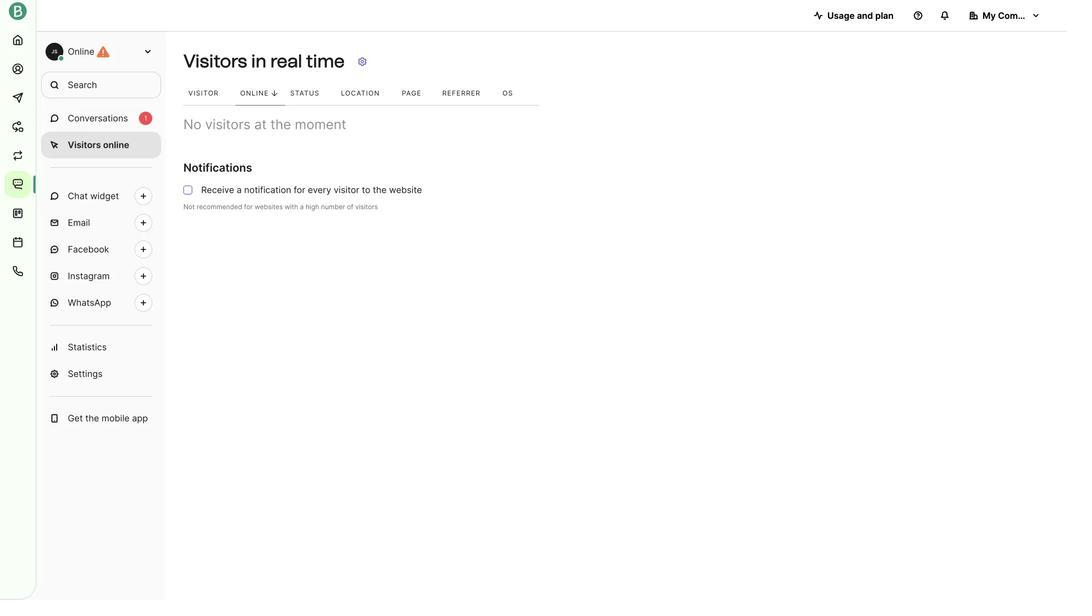 Task type: vqa. For each thing, say whether or not it's contained in the screenshot.
Preferences
no



Task type: describe. For each thing, give the bounding box(es) containing it.
1 vertical spatial a
[[300, 203, 304, 211]]

settings link
[[41, 361, 161, 388]]

every
[[308, 185, 331, 196]]

1 vertical spatial the
[[373, 185, 387, 196]]

online
[[103, 140, 129, 150]]

0 horizontal spatial the
[[85, 413, 99, 424]]

no
[[183, 116, 202, 133]]

1 horizontal spatial visitors
[[355, 203, 378, 211]]

at
[[254, 116, 267, 133]]

to
[[362, 185, 371, 196]]

chat widget link
[[41, 183, 161, 210]]

conversations
[[68, 113, 128, 124]]

visitor
[[334, 185, 360, 196]]

online inside button
[[240, 89, 269, 97]]

settings
[[68, 369, 103, 379]]

referrer button
[[438, 82, 498, 105]]

company
[[998, 10, 1040, 21]]

visitor
[[188, 89, 219, 97]]

1 vertical spatial for
[[244, 203, 253, 211]]

0 vertical spatial a
[[237, 185, 242, 196]]

js
[[51, 49, 58, 54]]

widget
[[90, 191, 119, 202]]

visitors online
[[68, 140, 129, 150]]

visitor button
[[183, 82, 235, 105]]

not recommended for websites with a high number of visitors
[[183, 203, 378, 211]]

os
[[503, 89, 513, 97]]

high
[[306, 203, 319, 211]]

facebook
[[68, 244, 109, 255]]

receive a notification for every visitor to the website
[[201, 185, 422, 196]]

statistics link
[[41, 334, 161, 361]]

chat widget
[[68, 191, 119, 202]]

websites
[[255, 203, 283, 211]]

mobile
[[102, 413, 130, 424]]

facebook link
[[41, 236, 161, 263]]

notifications
[[183, 161, 252, 175]]

visitors in real time
[[183, 50, 345, 72]]

receive
[[201, 185, 234, 196]]

0 horizontal spatial online
[[68, 46, 94, 57]]

my company
[[983, 10, 1040, 21]]

email link
[[41, 210, 161, 236]]

chat
[[68, 191, 88, 202]]

page
[[402, 89, 422, 97]]

recommended
[[197, 203, 242, 211]]

status button
[[285, 82, 336, 105]]

usage and plan button
[[806, 4, 903, 27]]

email
[[68, 217, 90, 228]]

usage and plan
[[828, 10, 894, 21]]

plan
[[876, 10, 894, 21]]

no visitors at the moment
[[183, 116, 347, 133]]



Task type: locate. For each thing, give the bounding box(es) containing it.
get
[[68, 413, 83, 424]]

online
[[68, 46, 94, 57], [240, 89, 269, 97]]

moment
[[295, 116, 347, 133]]

the right to
[[373, 185, 387, 196]]

for left the websites
[[244, 203, 253, 211]]

visitors online link
[[41, 132, 161, 158]]

the right at
[[271, 116, 291, 133]]

1 vertical spatial online
[[240, 89, 269, 97]]

0 horizontal spatial visitors
[[205, 116, 251, 133]]

visitors up visitor button
[[183, 50, 247, 72]]

visitors down conversations in the top of the page
[[68, 140, 101, 150]]

2 horizontal spatial the
[[373, 185, 387, 196]]

visitors right of
[[355, 203, 378, 211]]

location
[[341, 89, 380, 97]]

1 vertical spatial visitors
[[355, 203, 378, 211]]

visitors inside 'link'
[[68, 140, 101, 150]]

0 vertical spatial visitors
[[205, 116, 251, 133]]

visitors for visitors online
[[68, 140, 101, 150]]

my
[[983, 10, 996, 21]]

the right get
[[85, 413, 99, 424]]

notification
[[244, 185, 291, 196]]

0 horizontal spatial for
[[244, 203, 253, 211]]

1 horizontal spatial for
[[294, 185, 305, 196]]

page button
[[397, 82, 438, 105]]

0 horizontal spatial a
[[237, 185, 242, 196]]

0 vertical spatial online
[[68, 46, 94, 57]]

whatsapp
[[68, 297, 111, 308]]

get the mobile app
[[68, 413, 148, 424]]

instagram link
[[41, 263, 161, 290]]

time
[[306, 50, 345, 72]]

0 vertical spatial visitors
[[183, 50, 247, 72]]

number
[[321, 203, 345, 211]]

the
[[271, 116, 291, 133], [373, 185, 387, 196], [85, 413, 99, 424]]

with
[[285, 203, 298, 211]]

online button
[[235, 82, 285, 105]]

search
[[68, 80, 97, 90]]

0 horizontal spatial visitors
[[68, 140, 101, 150]]

search link
[[41, 72, 161, 98]]

instagram
[[68, 271, 110, 282]]

usage
[[828, 10, 855, 21]]

2 vertical spatial the
[[85, 413, 99, 424]]

visitors
[[183, 50, 247, 72], [68, 140, 101, 150]]

my company button
[[961, 4, 1050, 27]]

app
[[132, 413, 148, 424]]

for up with
[[294, 185, 305, 196]]

0 vertical spatial for
[[294, 185, 305, 196]]

a right receive
[[237, 185, 242, 196]]

1 horizontal spatial the
[[271, 116, 291, 133]]

real
[[271, 50, 302, 72]]

visitors
[[205, 116, 251, 133], [355, 203, 378, 211]]

visitors for visitors in real time
[[183, 50, 247, 72]]

online right js
[[68, 46, 94, 57]]

os button
[[498, 82, 529, 105]]

a
[[237, 185, 242, 196], [300, 203, 304, 211]]

not
[[183, 203, 195, 211]]

online up at
[[240, 89, 269, 97]]

in
[[251, 50, 267, 72]]

statistics
[[68, 342, 107, 353]]

1 vertical spatial visitors
[[68, 140, 101, 150]]

1 horizontal spatial visitors
[[183, 50, 247, 72]]

1 horizontal spatial online
[[240, 89, 269, 97]]

whatsapp link
[[41, 290, 161, 316]]

1
[[144, 114, 147, 122]]

referrer
[[443, 89, 481, 97]]

1 horizontal spatial a
[[300, 203, 304, 211]]

a right with
[[300, 203, 304, 211]]

visitors left at
[[205, 116, 251, 133]]

website
[[389, 185, 422, 196]]

for
[[294, 185, 305, 196], [244, 203, 253, 211]]

get the mobile app link
[[41, 405, 161, 432]]

and
[[857, 10, 873, 21]]

of
[[347, 203, 354, 211]]

status
[[290, 89, 320, 97]]

location button
[[336, 82, 397, 105]]

0 vertical spatial the
[[271, 116, 291, 133]]



